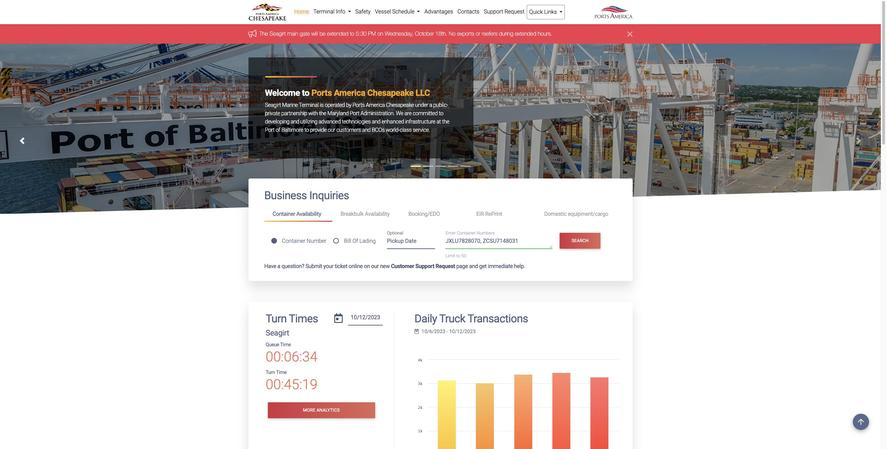 Task type: locate. For each thing, give the bounding box(es) containing it.
quick links link
[[527, 5, 565, 19]]

container
[[273, 211, 295, 218], [457, 231, 476, 236], [282, 238, 306, 244]]

on right pm
[[378, 31, 383, 37]]

a right have
[[278, 263, 280, 270]]

october
[[415, 31, 434, 37]]

limit to 50
[[446, 254, 466, 259]]

transactions
[[468, 312, 528, 325]]

maryland
[[328, 110, 349, 117]]

home
[[294, 8, 309, 15]]

administration.
[[361, 110, 395, 117]]

be
[[320, 31, 326, 37]]

daily truck transactions
[[415, 312, 528, 325]]

1 horizontal spatial on
[[378, 31, 383, 37]]

ports right the by
[[353, 102, 365, 108]]

extended
[[327, 31, 349, 37], [515, 31, 537, 37]]

chesapeake
[[368, 88, 414, 98], [386, 102, 414, 108]]

ports
[[312, 88, 332, 98], [353, 102, 365, 108]]

provide
[[310, 127, 327, 133]]

new
[[380, 263, 390, 270]]

immediate
[[488, 263, 513, 270]]

time right the queue
[[280, 342, 291, 348]]

time for 00:45:19
[[276, 370, 287, 376]]

None text field
[[348, 312, 383, 326]]

0 horizontal spatial america
[[334, 88, 366, 98]]

and inside main content
[[469, 263, 478, 270]]

0 vertical spatial our
[[328, 127, 335, 133]]

1 vertical spatial ports
[[353, 102, 365, 108]]

of
[[276, 127, 280, 133]]

terminal up with
[[299, 102, 319, 108]]

request left quick
[[505, 8, 525, 15]]

2 turn from the top
[[266, 370, 275, 376]]

close image
[[628, 30, 633, 38]]

seagirt up the queue
[[266, 329, 289, 338]]

america up the by
[[334, 88, 366, 98]]

chesapeake inside seagirt marine terminal is operated by ports america chesapeake under a public- private partnership with the maryland port administration.                         we are committed to developing and utilizing advanced technologies and enhanced infrastructure at the port of baltimore to provide                         our customers and bcos world-class service.
[[386, 102, 414, 108]]

turn up 00:45:19
[[266, 370, 275, 376]]

ports inside seagirt marine terminal is operated by ports america chesapeake under a public- private partnership with the maryland port administration.                         we are committed to developing and utilizing advanced technologies and enhanced infrastructure at the port of baltimore to provide                         our customers and bcos world-class service.
[[353, 102, 365, 108]]

0 vertical spatial request
[[505, 8, 525, 15]]

to up with
[[302, 88, 310, 98]]

links
[[544, 9, 557, 15]]

1 vertical spatial the
[[442, 118, 450, 125]]

by
[[346, 102, 351, 108]]

50
[[462, 254, 466, 259]]

vessel schedule link
[[373, 5, 422, 19]]

1 horizontal spatial availability
[[365, 211, 390, 218]]

1 vertical spatial chesapeake
[[386, 102, 414, 108]]

0 horizontal spatial our
[[328, 127, 335, 133]]

1 vertical spatial time
[[276, 370, 287, 376]]

bill
[[344, 238, 351, 244]]

0 vertical spatial time
[[280, 342, 291, 348]]

have
[[264, 263, 276, 270]]

our
[[328, 127, 335, 133], [371, 263, 379, 270]]

the right at
[[442, 118, 450, 125]]

terminal
[[314, 8, 335, 15], [299, 102, 319, 108]]

1 vertical spatial port
[[265, 127, 275, 133]]

container down business
[[273, 211, 295, 218]]

time inside turn time 00:45:19
[[276, 370, 287, 376]]

availability right breakbulk
[[365, 211, 390, 218]]

turn for turn time 00:45:19
[[266, 370, 275, 376]]

1 horizontal spatial extended
[[515, 31, 537, 37]]

port left of
[[265, 127, 275, 133]]

partnership
[[281, 110, 307, 117]]

terminal inside seagirt marine terminal is operated by ports america chesapeake under a public- private partnership with the maryland port administration.                         we are committed to developing and utilizing advanced technologies and enhanced infrastructure at the port of baltimore to provide                         our customers and bcos world-class service.
[[299, 102, 319, 108]]

seagirt inside seagirt marine terminal is operated by ports america chesapeake under a public- private partnership with the maryland port administration.                         we are committed to developing and utilizing advanced technologies and enhanced infrastructure at the port of baltimore to provide                         our customers and bcos world-class service.
[[265, 102, 281, 108]]

1 horizontal spatial ports
[[353, 102, 365, 108]]

will
[[311, 31, 318, 37]]

safety link
[[353, 5, 373, 19]]

2 extended from the left
[[515, 31, 537, 37]]

00:45:19
[[266, 377, 318, 393]]

america up administration.
[[366, 102, 385, 108]]

0 vertical spatial chesapeake
[[368, 88, 414, 98]]

0 horizontal spatial extended
[[327, 31, 349, 37]]

support up 'reefers'
[[484, 8, 503, 15]]

1 vertical spatial a
[[278, 263, 280, 270]]

gate
[[300, 31, 310, 37]]

time for 00:06:34
[[280, 342, 291, 348]]

1 vertical spatial request
[[436, 263, 455, 270]]

reefers
[[482, 31, 498, 37]]

turn times
[[266, 312, 318, 325]]

llc
[[416, 88, 430, 98]]

to left the 5:30
[[350, 31, 354, 37]]

availability
[[297, 211, 321, 218], [365, 211, 390, 218]]

1 horizontal spatial a
[[429, 102, 432, 108]]

turn time 00:45:19
[[266, 370, 318, 393]]

0 vertical spatial ports
[[312, 88, 332, 98]]

terminal info link
[[311, 5, 353, 19]]

utilizing
[[300, 118, 317, 125]]

customer
[[391, 263, 414, 270]]

turn inside turn time 00:45:19
[[266, 370, 275, 376]]

1 vertical spatial america
[[366, 102, 385, 108]]

container number
[[282, 238, 327, 244]]

1 horizontal spatial our
[[371, 263, 379, 270]]

america
[[334, 88, 366, 98], [366, 102, 385, 108]]

eir reprint link
[[468, 208, 536, 221]]

inquiries
[[309, 189, 349, 202]]

0 horizontal spatial on
[[364, 263, 370, 270]]

on inside alert
[[378, 31, 383, 37]]

turn for turn times
[[266, 312, 287, 325]]

ports up is
[[312, 88, 332, 98]]

1 turn from the top
[[266, 312, 287, 325]]

page
[[457, 263, 468, 270]]

container right enter
[[457, 231, 476, 236]]

business
[[264, 189, 307, 202]]

10/6/2023 - 10/12/2023
[[422, 329, 476, 335]]

ports america chesapeake image
[[0, 44, 881, 426]]

our left new
[[371, 263, 379, 270]]

customers
[[337, 127, 361, 133]]

time inside the queue time 00:06:34
[[280, 342, 291, 348]]

and left the bcos
[[362, 127, 371, 133]]

port up technologies
[[350, 110, 360, 117]]

1 vertical spatial terminal
[[299, 102, 319, 108]]

0 horizontal spatial port
[[265, 127, 275, 133]]

a
[[429, 102, 432, 108], [278, 263, 280, 270]]

1 vertical spatial on
[[364, 263, 370, 270]]

main content
[[243, 179, 638, 449]]

infrastructure
[[405, 118, 436, 125]]

calendar day image
[[334, 314, 343, 323]]

and left the get
[[469, 263, 478, 270]]

private
[[265, 110, 280, 117]]

turn
[[266, 312, 287, 325], [266, 370, 275, 376]]

developing
[[265, 118, 290, 125]]

breakbulk availability
[[341, 211, 390, 218]]

seagirt right "the"
[[270, 31, 286, 37]]

support right customer
[[416, 263, 435, 270]]

0 vertical spatial seagirt
[[270, 31, 286, 37]]

2 vertical spatial container
[[282, 238, 306, 244]]

18th.
[[436, 31, 448, 37]]

breakbulk availability link
[[332, 208, 400, 221]]

on right online
[[364, 263, 370, 270]]

support request link
[[482, 5, 527, 19]]

none text field inside main content
[[348, 312, 383, 326]]

0 vertical spatial container
[[273, 211, 295, 218]]

extended right the be
[[327, 31, 349, 37]]

2 vertical spatial seagirt
[[266, 329, 289, 338]]

seagirt up private
[[265, 102, 281, 108]]

no
[[449, 31, 456, 37]]

business inquiries
[[264, 189, 349, 202]]

is
[[320, 102, 324, 108]]

welcome
[[265, 88, 300, 98]]

1 horizontal spatial port
[[350, 110, 360, 117]]

to down public-
[[439, 110, 444, 117]]

our down advanced
[[328, 127, 335, 133]]

info
[[336, 8, 346, 15]]

0 vertical spatial turn
[[266, 312, 287, 325]]

time up 00:45:19
[[276, 370, 287, 376]]

to
[[350, 31, 354, 37], [302, 88, 310, 98], [439, 110, 444, 117], [305, 127, 309, 133], [457, 254, 460, 259]]

0 vertical spatial the
[[319, 110, 326, 117]]

availability for container availability
[[297, 211, 321, 218]]

container left the number
[[282, 238, 306, 244]]

2 availability from the left
[[365, 211, 390, 218]]

committed
[[413, 110, 438, 117]]

1 vertical spatial seagirt
[[265, 102, 281, 108]]

0 horizontal spatial request
[[436, 263, 455, 270]]

booking/edo link
[[400, 208, 468, 221]]

the down is
[[319, 110, 326, 117]]

lading
[[360, 238, 376, 244]]

calendar week image
[[415, 329, 419, 334]]

0 horizontal spatial a
[[278, 263, 280, 270]]

time
[[280, 342, 291, 348], [276, 370, 287, 376]]

bullhorn image
[[248, 30, 260, 37]]

terminal left info
[[314, 8, 335, 15]]

queue time 00:06:34
[[266, 342, 318, 365]]

on inside main content
[[364, 263, 370, 270]]

availability down 'business inquiries'
[[297, 211, 321, 218]]

vessel
[[375, 8, 391, 15]]

reprint
[[485, 211, 502, 218]]

extended right during
[[515, 31, 537, 37]]

a right under
[[429, 102, 432, 108]]

0 horizontal spatial availability
[[297, 211, 321, 218]]

1 horizontal spatial america
[[366, 102, 385, 108]]

request down the limit
[[436, 263, 455, 270]]

home link
[[292, 5, 311, 19]]

1 vertical spatial container
[[457, 231, 476, 236]]

0 vertical spatial on
[[378, 31, 383, 37]]

the seagirt main gate will be extended to 5:30 pm on wednesday, october 18th.  no exports or reefers during extended hours.
[[260, 31, 553, 37]]

quick links
[[530, 9, 559, 15]]

0 horizontal spatial support
[[416, 263, 435, 270]]

0 vertical spatial port
[[350, 110, 360, 117]]

turn up the queue
[[266, 312, 287, 325]]

our inside seagirt marine terminal is operated by ports america chesapeake under a public- private partnership with the maryland port administration.                         we are committed to developing and utilizing advanced technologies and enhanced infrastructure at the port of baltimore to provide                         our customers and bcos world-class service.
[[328, 127, 335, 133]]

world-
[[386, 127, 400, 133]]

1 vertical spatial support
[[416, 263, 435, 270]]

1 vertical spatial turn
[[266, 370, 275, 376]]

1 availability from the left
[[297, 211, 321, 218]]

a inside seagirt marine terminal is operated by ports america chesapeake under a public- private partnership with the maryland port administration.                         we are committed to developing and utilizing advanced technologies and enhanced infrastructure at the port of baltimore to provide                         our customers and bcos world-class service.
[[429, 102, 432, 108]]

0 vertical spatial a
[[429, 102, 432, 108]]

1 horizontal spatial support
[[484, 8, 503, 15]]



Task type: vqa. For each thing, say whether or not it's contained in the screenshot.
10/6/2023
yes



Task type: describe. For each thing, give the bounding box(es) containing it.
queue
[[266, 342, 279, 348]]

have a question? submit your ticket online on our new customer support request page and get immediate help.
[[264, 263, 525, 270]]

with
[[308, 110, 318, 117]]

domestic equipment/cargo
[[545, 211, 609, 218]]

1 extended from the left
[[327, 31, 349, 37]]

more analytics
[[303, 408, 340, 413]]

-
[[447, 329, 448, 335]]

baltimore
[[282, 127, 303, 133]]

container for container availability
[[273, 211, 295, 218]]

Enter Container Numbers text field
[[446, 237, 553, 249]]

exports
[[457, 31, 475, 37]]

marine
[[282, 102, 298, 108]]

to inside alert
[[350, 31, 354, 37]]

1 horizontal spatial the
[[442, 118, 450, 125]]

question?
[[282, 263, 304, 270]]

under
[[415, 102, 428, 108]]

0 horizontal spatial the
[[319, 110, 326, 117]]

optional
[[387, 231, 403, 236]]

10/6/2023
[[422, 329, 446, 335]]

0 vertical spatial support
[[484, 8, 503, 15]]

seagirt marine terminal is operated by ports america chesapeake under a public- private partnership with the maryland port administration.                         we are committed to developing and utilizing advanced technologies and enhanced infrastructure at the port of baltimore to provide                         our customers and bcos world-class service.
[[265, 102, 450, 133]]

class
[[400, 127, 412, 133]]

more analytics link
[[268, 403, 375, 419]]

Optional text field
[[387, 236, 435, 249]]

the
[[260, 31, 268, 37]]

container availability
[[273, 211, 321, 218]]

public-
[[433, 102, 448, 108]]

1 horizontal spatial request
[[505, 8, 525, 15]]

vessel schedule
[[375, 8, 416, 15]]

we
[[396, 110, 403, 117]]

breakbulk
[[341, 211, 364, 218]]

00:06:34
[[266, 349, 318, 365]]

get
[[479, 263, 487, 270]]

domestic
[[545, 211, 567, 218]]

truck
[[439, 312, 466, 325]]

america inside seagirt marine terminal is operated by ports america chesapeake under a public- private partnership with the maryland port administration.                         we are committed to developing and utilizing advanced technologies and enhanced infrastructure at the port of baltimore to provide                         our customers and bcos world-class service.
[[366, 102, 385, 108]]

safety
[[355, 8, 371, 15]]

enter container numbers
[[446, 231, 495, 236]]

contacts
[[458, 8, 480, 15]]

5:30
[[356, 31, 367, 37]]

support request
[[484, 8, 525, 15]]

wednesday,
[[385, 31, 414, 37]]

go to top image
[[853, 414, 870, 430]]

numbers
[[477, 231, 495, 236]]

service.
[[413, 127, 430, 133]]

the seagirt main gate will be extended to 5:30 pm on wednesday, october 18th.  no exports or reefers during extended hours. alert
[[0, 24, 881, 44]]

main content containing 00:06:34
[[243, 179, 638, 449]]

and down administration.
[[372, 118, 381, 125]]

bcos
[[372, 127, 385, 133]]

a inside main content
[[278, 263, 280, 270]]

0 vertical spatial america
[[334, 88, 366, 98]]

equipment/cargo
[[568, 211, 609, 218]]

enhanced
[[382, 118, 404, 125]]

terminal info
[[314, 8, 347, 15]]

pm
[[368, 31, 376, 37]]

times
[[289, 312, 318, 325]]

booking/edo
[[409, 211, 440, 218]]

ticket
[[335, 263, 348, 270]]

advanced
[[319, 118, 341, 125]]

eir reprint
[[477, 211, 502, 218]]

seagirt for seagirt marine terminal is operated by ports america chesapeake under a public- private partnership with the maryland port administration.                         we are committed to developing and utilizing advanced technologies and enhanced infrastructure at the port of baltimore to provide                         our customers and bcos world-class service.
[[265, 102, 281, 108]]

the seagirt main gate will be extended to 5:30 pm on wednesday, october 18th.  no exports or reefers during extended hours. link
[[260, 31, 553, 37]]

analytics
[[317, 408, 340, 413]]

welcome to ports america chesapeake llc
[[265, 88, 430, 98]]

main
[[287, 31, 298, 37]]

to down utilizing
[[305, 127, 309, 133]]

container for container number
[[282, 238, 306, 244]]

0 horizontal spatial ports
[[312, 88, 332, 98]]

0 vertical spatial terminal
[[314, 8, 335, 15]]

your
[[324, 263, 334, 270]]

search
[[572, 238, 589, 243]]

technologies
[[342, 118, 371, 125]]

or
[[476, 31, 481, 37]]

10/12/2023
[[449, 329, 476, 335]]

seagirt for seagirt
[[266, 329, 289, 338]]

of
[[353, 238, 358, 244]]

and down partnership
[[291, 118, 299, 125]]

domestic equipment/cargo link
[[536, 208, 617, 221]]

contacts link
[[456, 5, 482, 19]]

hours.
[[538, 31, 553, 37]]

limit
[[446, 254, 456, 259]]

to left 50
[[457, 254, 460, 259]]

customer support request link
[[391, 263, 455, 270]]

number
[[307, 238, 327, 244]]

availability for breakbulk availability
[[365, 211, 390, 218]]

bill of lading
[[344, 238, 376, 244]]

eir
[[477, 211, 484, 218]]

1 vertical spatial our
[[371, 263, 379, 270]]

container availability link
[[264, 208, 332, 222]]

search button
[[560, 233, 601, 249]]

seagirt inside the seagirt main gate will be extended to 5:30 pm on wednesday, october 18th.  no exports or reefers during extended hours. alert
[[270, 31, 286, 37]]

are
[[405, 110, 412, 117]]

quick
[[530, 9, 543, 15]]

schedule
[[392, 8, 415, 15]]

advantages
[[425, 8, 453, 15]]



